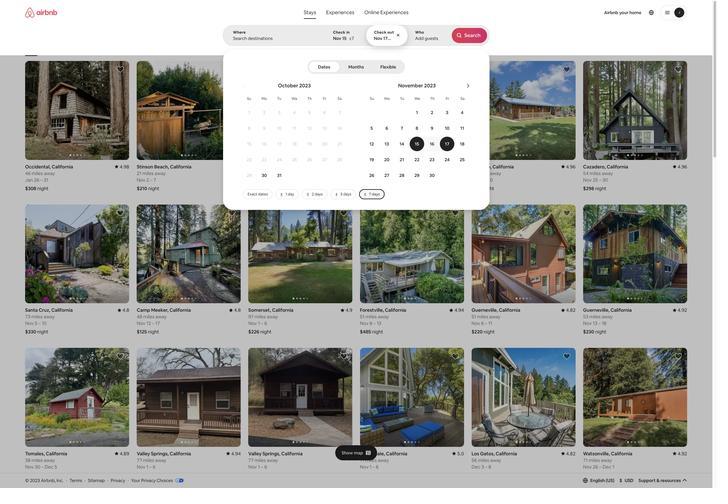 Task type: describe. For each thing, give the bounding box(es) containing it.
18 for second 18 button from right
[[292, 141, 297, 147]]

away inside cazadero, california 54 miles away nov 25 – 30 $298 night
[[602, 170, 613, 176]]

– inside guerneville, california 53 miles away nov 13 – 18 $230 night
[[598, 320, 601, 326]]

california inside guerneville, california 53 miles away nov 13 – 18 $230 night
[[611, 307, 632, 313]]

valley springs, california 77 miles away nov 1 – 6 $210 night for 4.94
[[137, 451, 191, 478]]

2 30 button from the left
[[425, 168, 440, 183]]

4.96 out of 5 average rating image for acampo, california 55 miles away nov 5 – 10 night
[[561, 164, 576, 170]]

november 2023
[[398, 82, 436, 89]]

15 inside check in nov 15 ±7
[[342, 36, 347, 41]]

california inside watsonville, california 71 miles away nov 26 – dec 1 $91 night
[[611, 451, 632, 457]]

2 25 button from the left
[[455, 152, 470, 167]]

miles inside 62 miles away nov 12 – 17 $160 night
[[366, 170, 378, 176]]

add to wishlist: valley springs, california image for 5.0
[[340, 353, 347, 360]]

51 for guerneville, california
[[472, 314, 476, 320]]

1 22 from the left
[[247, 157, 252, 162]]

1 15 button from the left
[[242, 136, 257, 151]]

night inside 62 miles away nov 12 – 17 $160 night
[[372, 185, 383, 191]]

$297
[[472, 472, 482, 478]]

$485
[[360, 329, 371, 335]]

terms link
[[70, 478, 82, 483]]

calendar application
[[230, 76, 717, 199]]

jan
[[25, 177, 33, 183]]

25 for first the 25 button from right
[[460, 157, 465, 162]]

5.0 for valley springs, california 77 miles away nov 1 – 6 $210 night
[[346, 451, 352, 457]]

3 days
[[340, 192, 351, 197]]

31 inside occidental, california 46 miles away jan 26 – 31 $308 night
[[44, 177, 48, 183]]

0 horizontal spatial 26 button
[[302, 152, 317, 167]]

away inside watsonville, california 71 miles away nov 26 – dec 1 $91 night
[[601, 457, 612, 463]]

away inside stinson beach, california 21 miles away nov 2 – 7 $210 night
[[155, 170, 166, 176]]

acampo, california 55 miles away nov 5 – 10 night
[[472, 164, 514, 191]]

california inside tomales, california 38 miles away nov 30 – dec 5 $151 night
[[46, 451, 67, 457]]

(us)
[[606, 478, 615, 483]]

1 30 button from the left
[[257, 168, 272, 183]]

1 vertical spatial 20 button
[[379, 152, 394, 167]]

31 button
[[272, 168, 287, 183]]

– inside los gatos, california 56 miles away dec 3 – 8 $297 night
[[485, 464, 487, 470]]

1 su from the left
[[247, 96, 251, 101]]

privacy link
[[111, 478, 125, 483]]

$226
[[248, 329, 259, 335]]

2 mo from the left
[[384, 96, 390, 101]]

4.89 out of 5 average rating image
[[115, 451, 129, 457]]

october 2023
[[278, 82, 311, 89]]

airbnb your home
[[604, 10, 641, 15]]

15 for second 15 button
[[415, 141, 419, 147]]

online
[[364, 9, 379, 16]]

nov inside 62 miles away nov 12 – 17 $160 night
[[360, 177, 369, 183]]

1 horizontal spatial 28 button
[[394, 168, 409, 183]]

1 vertical spatial 14 button
[[394, 136, 409, 151]]

53
[[583, 314, 588, 320]]

$230
[[583, 329, 594, 335]]

guerneville, california 51 miles away nov 6 – 11 $220 night
[[472, 307, 520, 335]]

2 sa from the left
[[460, 96, 465, 101]]

1 9 button from the left
[[257, 121, 272, 136]]

stays tab panel
[[223, 25, 717, 210]]

away inside the forestville, california 51 miles away nov 8 – 13 $485 night
[[378, 314, 389, 320]]

cruz,
[[39, 307, 50, 313]]

$298
[[583, 185, 594, 191]]

support
[[639, 478, 656, 483]]

4.96 for cazadero, california 54 miles away nov 25 – 30 $298 night
[[678, 164, 687, 170]]

1 11 button from the left
[[287, 121, 302, 136]]

12 inside 62 miles away nov 12 – 17 $160 night
[[370, 177, 374, 183]]

$220
[[472, 329, 483, 335]]

2 15 button from the left
[[409, 136, 425, 151]]

in
[[346, 30, 350, 35]]

day
[[288, 192, 294, 197]]

watsonville,
[[583, 451, 610, 457]]

– inside the 97 miles away nov 12 – 17 $265 night
[[264, 177, 266, 183]]

2 tu from the left
[[400, 96, 404, 101]]

0 vertical spatial 14
[[337, 125, 342, 131]]

55
[[472, 170, 477, 176]]

2 17 button from the left
[[440, 136, 455, 151]]

0 vertical spatial 14 button
[[332, 121, 347, 136]]

1 horizontal spatial 5 button
[[364, 121, 379, 136]]

73
[[25, 314, 30, 320]]

4.92 out of 5 average rating image for watsonville, california 71 miles away nov 26 – dec 1 $91 night
[[673, 451, 687, 457]]

1 sa from the left
[[338, 96, 342, 101]]

show map
[[342, 450, 363, 456]]

2 11 button from the left
[[455, 121, 470, 136]]

cazadero, california 54 miles away nov 25 – 30 $298 night
[[583, 164, 628, 191]]

valley springs, california 77 miles away nov 1 – 6 $210 night for 5.0
[[248, 451, 303, 478]]

$210 for 5.0
[[248, 472, 259, 478]]

add to wishlist: somerset, california image
[[340, 209, 347, 217]]

october
[[278, 82, 298, 89]]

3 button for october 2023
[[272, 105, 287, 120]]

who add guests
[[415, 30, 438, 41]]

sitemap
[[88, 478, 105, 483]]

18 for 1st 18 button from right
[[460, 141, 465, 147]]

night inside cloverdale, california 71 miles away nov 1 – 6 $584 night
[[372, 472, 383, 478]]

77 for 5.0
[[248, 457, 254, 463]]

miles inside camp meeker, california 48 miles away nov 12 – 17 $125 night
[[143, 314, 154, 320]]

treehouses
[[240, 47, 261, 52]]

english
[[590, 478, 605, 483]]

miles inside occidental, california 46 miles away jan 26 – 31 $308 night
[[32, 170, 43, 176]]

meeker,
[[151, 307, 169, 313]]

1 vertical spatial 27
[[384, 173, 389, 178]]

2 9 from the left
[[431, 125, 433, 131]]

4.82 out of 5 average rating image
[[561, 451, 576, 457]]

1 mo from the left
[[262, 96, 267, 101]]

2 privacy from the left
[[141, 478, 156, 483]]

17 inside the 97 miles away nov 12 – 17 $265 night
[[267, 177, 272, 183]]

dates button
[[309, 61, 340, 73]]

– inside occidental, california 46 miles away jan 26 – 31 $308 night
[[40, 177, 43, 183]]

play
[[304, 47, 311, 52]]

valley for 4.94
[[137, 451, 150, 457]]

13 inside the forestville, california 51 miles away nov 8 – 13 $485 night
[[377, 320, 381, 326]]

guerneville, for 53
[[583, 307, 610, 313]]

choices
[[157, 478, 173, 483]]

night inside camp meeker, california 48 miles away nov 12 – 17 $125 night
[[148, 329, 159, 335]]

2 days
[[312, 192, 323, 197]]

7 days
[[369, 192, 380, 197]]

1 horizontal spatial 14
[[400, 141, 404, 147]]

months button
[[341, 61, 371, 73]]

97 miles away nov 12 – 17 $265 night
[[248, 170, 278, 191]]

add to wishlist: cazadero, california image
[[675, 66, 682, 73]]

26 inside occidental, california 46 miles away jan 26 – 31 $308 night
[[34, 177, 39, 183]]

– inside acampo, california 55 miles away nov 5 – 10 night
[[485, 177, 487, 183]]

2 th from the left
[[430, 96, 435, 101]]

gatos,
[[480, 451, 495, 457]]

$91
[[583, 472, 591, 478]]

0 horizontal spatial 21 button
[[332, 136, 347, 151]]

1 vertical spatial 21
[[400, 157, 404, 162]]

1 vertical spatial 21 button
[[394, 152, 409, 167]]

1 horizontal spatial 13 button
[[379, 136, 394, 151]]

exact
[[248, 192, 257, 197]]

4.82 out of 5 average rating image
[[561, 307, 576, 313]]

off-the-grid
[[384, 46, 406, 51]]

grid
[[399, 46, 406, 51]]

1 we from the left
[[292, 96, 297, 101]]

home
[[630, 10, 641, 15]]

1 8 button from the left
[[242, 121, 257, 136]]

where
[[233, 30, 246, 35]]

– inside tomales, california 38 miles away nov 30 – dec 5 $151 night
[[41, 464, 44, 470]]

airbnb,
[[41, 478, 56, 483]]

somerset,
[[248, 307, 271, 313]]

dec inside los gatos, california 56 miles away dec 3 – 8 $297 night
[[472, 464, 480, 470]]

add to wishlist: garden valley, california image
[[340, 66, 347, 73]]

tomales,
[[25, 451, 45, 457]]

1 vertical spatial 19 button
[[364, 152, 379, 167]]

lakefront
[[271, 47, 288, 52]]

25 for 1st the 25 button from the left
[[292, 157, 297, 162]]

31 inside "button"
[[277, 173, 282, 178]]

±7 for nov 15
[[349, 36, 354, 41]]

show map button
[[335, 445, 377, 460]]

0 vertical spatial 27
[[322, 157, 327, 162]]

away inside occidental, california 46 miles away jan 26 – 31 $308 night
[[44, 170, 55, 176]]

2 · from the left
[[85, 478, 86, 483]]

dates
[[318, 64, 330, 70]]

1 day
[[285, 192, 294, 197]]

miles inside the forestville, california 51 miles away nov 8 – 13 $485 night
[[366, 314, 377, 320]]

10 inside acampo, california 55 miles away nov 5 – 10 night
[[488, 177, 493, 183]]

4.92 for guerneville, california 53 miles away nov 13 – 18 $230 night
[[678, 307, 687, 313]]

night inside 'somerset, california 97 miles away nov 1 – 6 $226 night'
[[260, 329, 272, 335]]

check in nov 15 ±7
[[333, 30, 354, 41]]

2 24 from the left
[[445, 157, 450, 162]]

$330
[[25, 329, 36, 335]]

add to wishlist: cloverdale, california image
[[451, 353, 459, 360]]

add to wishlist: forestville, california image
[[451, 209, 459, 217]]

4.94 out of 5 average rating image
[[450, 307, 464, 313]]

cloverdale, california 71 miles away nov 1 – 6 $584 night
[[360, 451, 407, 478]]

5 inside acampo, california 55 miles away nov 5 – 10 night
[[481, 177, 484, 183]]

1 inside watsonville, california 71 miles away nov 26 – dec 1 $91 night
[[612, 464, 614, 470]]

0 vertical spatial 20
[[322, 141, 327, 147]]

1 horizontal spatial 11
[[460, 125, 464, 131]]

&
[[657, 478, 660, 483]]

1 horizontal spatial 26 button
[[364, 168, 379, 183]]

california inside cloverdale, california 71 miles away nov 1 – 6 $584 night
[[386, 451, 407, 457]]

0 horizontal spatial 13 button
[[317, 121, 332, 136]]

1 privacy from the left
[[111, 478, 125, 483]]

days for 3 days
[[343, 192, 351, 197]]

experiences inside button
[[326, 9, 354, 16]]

english (us)
[[590, 478, 615, 483]]

night inside the 97 miles away nov 12 – 17 $265 night
[[260, 185, 271, 191]]

los gatos, california 56 miles away dec 3 – 8 $297 night
[[472, 451, 517, 478]]

2023 for october
[[299, 82, 311, 89]]

2 23 button from the left
[[425, 152, 440, 167]]

0 vertical spatial 5 button
[[302, 105, 317, 120]]

away inside guerneville, california 53 miles away nov 13 – 18 $230 night
[[602, 314, 613, 320]]

0 vertical spatial 20 button
[[317, 136, 332, 151]]

15 for 2nd 15 button from right
[[247, 141, 251, 147]]

71 for cloverdale, california
[[360, 457, 365, 463]]

tiny homes
[[326, 47, 346, 52]]

experiences button
[[321, 6, 359, 19]]

4.8 for camp meeker, california 48 miles away nov 12 – 17 $125 night
[[234, 307, 241, 313]]

november
[[398, 82, 423, 89]]

beach,
[[154, 164, 169, 170]]

0 horizontal spatial 7 button
[[332, 105, 347, 120]]

add to wishlist: occidental, california image
[[117, 66, 124, 73]]

add to wishlist: tomales, california image
[[117, 353, 124, 360]]

cazadero,
[[583, 164, 606, 170]]

add to wishlist: watsonville, california image
[[675, 353, 682, 360]]

night inside guerneville, california 51 miles away nov 6 – 11 $220 night
[[484, 329, 495, 335]]

38
[[25, 457, 31, 463]]

3 inside los gatos, california 56 miles away dec 3 – 8 $297 night
[[481, 464, 484, 470]]

california inside 'somerset, california 97 miles away nov 1 – 6 $226 night'
[[272, 307, 293, 313]]

0 horizontal spatial 11
[[293, 125, 296, 131]]

4.89
[[120, 451, 129, 457]]

california inside the forestville, california 51 miles away nov 8 – 13 $485 night
[[385, 307, 406, 313]]

months
[[348, 64, 364, 70]]

miles inside 'somerset, california 97 miles away nov 1 – 6 $226 night'
[[255, 314, 266, 320]]

1 horizontal spatial 12 button
[[364, 136, 379, 151]]

12 inside camp meeker, california 48 miles away nov 12 – 17 $125 night
[[146, 320, 151, 326]]

flexible button
[[373, 61, 404, 73]]

beachfront
[[210, 47, 230, 52]]

the-
[[391, 46, 399, 51]]

4.82 for guerneville, california 51 miles away nov 6 – 11 $220 night
[[566, 307, 576, 313]]

nov inside the check out nov 17 ±7
[[374, 36, 382, 41]]

2 22 from the left
[[415, 157, 420, 162]]

terms · sitemap · privacy ·
[[70, 478, 129, 483]]

nov inside cloverdale, california 71 miles away nov 1 – 6 $584 night
[[360, 464, 369, 470]]

4 for november 2023
[[461, 110, 464, 115]]

profile element
[[419, 0, 687, 25]]

4.94 for forestville, california 51 miles away nov 8 – 13 $485 night
[[455, 307, 464, 313]]

miles inside guerneville, california 51 miles away nov 6 – 11 $220 night
[[477, 314, 488, 320]]

1 18 button from the left
[[287, 136, 302, 151]]

2 inside stinson beach, california 21 miles away nov 2 – 7 $210 night
[[146, 177, 149, 183]]

– inside stinson beach, california 21 miles away nov 2 – 7 $210 night
[[150, 177, 152, 183]]

add to wishlist: santa cruz, california image
[[117, 209, 124, 217]]

1 horizontal spatial 7 button
[[394, 121, 409, 136]]

1 29 from the left
[[247, 173, 252, 178]]

1 vertical spatial 6 button
[[379, 121, 394, 136]]

add
[[415, 36, 424, 41]]

$308
[[25, 185, 36, 191]]

guerneville, california 53 miles away nov 13 – 18 $230 night
[[583, 307, 632, 335]]

62
[[360, 170, 365, 176]]

springs, for 5.0
[[263, 451, 280, 457]]

dec for 38 miles away
[[45, 464, 53, 470]]

santa cruz, california 73 miles away nov 5 – 10 $330 night
[[25, 307, 73, 335]]

4 for october 2023
[[293, 110, 296, 115]]

4.98
[[120, 164, 129, 170]]

away inside the santa cruz, california 73 miles away nov 5 – 10 $330 night
[[44, 314, 55, 320]]

miles inside the 97 miles away nov 12 – 17 $265 night
[[255, 170, 266, 176]]

tiny
[[326, 47, 334, 52]]

4.96 for acampo, california 55 miles away nov 5 – 10 night
[[566, 164, 576, 170]]

nov inside the 97 miles away nov 12 – 17 $265 night
[[248, 177, 257, 183]]

flexible
[[380, 64, 396, 70]]

1 tu from the left
[[277, 96, 282, 101]]

2 we from the left
[[414, 96, 420, 101]]

out
[[387, 30, 394, 35]]

©
[[25, 478, 29, 483]]



Task type: locate. For each thing, give the bounding box(es) containing it.
97 down somerset,
[[248, 314, 254, 320]]

51 inside guerneville, california 51 miles away nov 6 – 11 $220 night
[[472, 314, 476, 320]]

4 · from the left
[[128, 478, 129, 483]]

somerset, california 97 miles away nov 1 – 6 $226 night
[[248, 307, 293, 335]]

2 4.82 from the top
[[566, 451, 576, 457]]

4.94 for valley springs, california 77 miles away nov 1 – 6 $210 night
[[231, 451, 241, 457]]

1 horizontal spatial 15 button
[[409, 136, 425, 151]]

0 horizontal spatial 15 button
[[242, 136, 257, 151]]

1 4.96 from the left
[[566, 164, 576, 170]]

stays button
[[299, 6, 321, 19]]

2023 right november
[[424, 82, 436, 89]]

1 71 from the left
[[360, 457, 365, 463]]

away inside 'somerset, california 97 miles away nov 1 – 6 $226 night'
[[267, 314, 278, 320]]

25 inside cazadero, california 54 miles away nov 25 – 30 $298 night
[[593, 177, 598, 183]]

1 inside 'somerset, california 97 miles away nov 1 – 6 $226 night'
[[258, 320, 260, 326]]

california inside stinson beach, california 21 miles away nov 2 – 7 $210 night
[[170, 164, 191, 170]]

1 horizontal spatial 22 button
[[409, 152, 425, 167]]

25
[[292, 157, 297, 162], [460, 157, 465, 162], [593, 177, 598, 183]]

night inside stinson beach, california 21 miles away nov 2 – 7 $210 night
[[148, 185, 159, 191]]

– inside 'somerset, california 97 miles away nov 1 – 6 $226 night'
[[261, 320, 263, 326]]

0 vertical spatial 28 button
[[332, 152, 347, 167]]

1 horizontal spatial 10 button
[[440, 121, 455, 136]]

1 horizontal spatial 4.8
[[234, 307, 241, 313]]

0 horizontal spatial 4.8 out of 5 average rating image
[[117, 307, 129, 313]]

– inside the forestville, california 51 miles away nov 8 – 13 $485 night
[[373, 320, 376, 326]]

4.82 for los gatos, california 56 miles away dec 3 – 8 $297 night
[[566, 451, 576, 457]]

0 vertical spatial 4.92
[[678, 307, 687, 313]]

5.0 for cloverdale, california 71 miles away nov 1 – 6 $584 night
[[457, 451, 464, 457]]

2 fr from the left
[[446, 96, 449, 101]]

2 51 from the left
[[472, 314, 476, 320]]

tab list
[[309, 60, 404, 74]]

none search field containing stays
[[223, 0, 717, 210]]

dec for 71 miles away
[[603, 464, 611, 470]]

guerneville, inside guerneville, california 53 miles away nov 13 – 18 $230 night
[[583, 307, 610, 313]]

$210 inside stinson beach, california 21 miles away nov 2 – 7 $210 night
[[137, 185, 147, 191]]

0 vertical spatial 6 button
[[317, 105, 332, 120]]

away inside los gatos, california 56 miles away dec 3 – 8 $297 night
[[490, 457, 501, 463]]

1 vertical spatial 26 button
[[364, 168, 379, 183]]

12
[[307, 125, 312, 131], [370, 141, 374, 147], [370, 177, 374, 183], [258, 177, 263, 183], [146, 320, 151, 326]]

acampo,
[[472, 164, 492, 170]]

2 18 button from the left
[[455, 136, 470, 151]]

0 horizontal spatial 14 button
[[332, 121, 347, 136]]

watsonville, california 71 miles away nov 26 – dec 1 $91 night
[[583, 451, 632, 478]]

dec up airbnb,
[[45, 464, 53, 470]]

Where field
[[233, 36, 315, 41]]

1 vertical spatial 28 button
[[394, 168, 409, 183]]

1 experiences from the left
[[326, 9, 354, 16]]

2 29 button from the left
[[409, 168, 425, 183]]

4.94 out of 5 average rating image
[[226, 451, 241, 457]]

1 4.82 from the top
[[566, 307, 576, 313]]

support & resources
[[639, 478, 681, 483]]

2 guerneville, from the left
[[583, 307, 610, 313]]

26
[[307, 157, 312, 162], [369, 173, 374, 178], [34, 177, 39, 183], [593, 464, 598, 470]]

stays
[[304, 9, 316, 16]]

11 inside guerneville, california 51 miles away nov 6 – 11 $220 night
[[488, 320, 492, 326]]

add to wishlist: acampo, california image
[[563, 66, 571, 73]]

16 for 2nd the 16 button from right
[[262, 141, 267, 147]]

california inside the santa cruz, california 73 miles away nov 5 – 10 $330 night
[[51, 307, 73, 313]]

2 button for november 2023
[[425, 105, 440, 120]]

24
[[277, 157, 282, 162], [445, 157, 450, 162]]

3 · from the left
[[107, 478, 108, 483]]

valley for 5.0
[[248, 451, 262, 457]]

1 horizontal spatial 4 button
[[455, 105, 470, 120]]

4.9
[[346, 307, 352, 313]]

1 horizontal spatial 9 button
[[425, 121, 440, 136]]

4.96 out of 5 average rating image for cazadero, california 54 miles away nov 25 – 30 $298 night
[[673, 164, 687, 170]]

71
[[360, 457, 365, 463], [583, 457, 588, 463]]

night inside tomales, california 38 miles away nov 30 – dec 5 $151 night
[[36, 472, 47, 478]]

2 9 button from the left
[[425, 121, 440, 136]]

away inside 62 miles away nov 12 – 17 $160 night
[[379, 170, 390, 176]]

1 springs, from the left
[[151, 451, 169, 457]]

2 4.8 out of 5 average rating image from the left
[[229, 307, 241, 313]]

your
[[131, 478, 140, 483]]

add to wishlist: camp meeker, california image
[[228, 209, 236, 217]]

miles inside acampo, california 55 miles away nov 5 – 10 night
[[478, 170, 489, 176]]

17 inside camp meeker, california 48 miles away nov 12 – 17 $125 night
[[155, 320, 160, 326]]

night inside acampo, california 55 miles away nov 5 – 10 night
[[483, 185, 494, 191]]

1 77 from the left
[[137, 457, 142, 463]]

check inside the check out nov 17 ±7
[[374, 30, 387, 35]]

nov inside watsonville, california 71 miles away nov 26 – dec 1 $91 night
[[583, 464, 592, 470]]

±7 down the out at the top
[[390, 36, 395, 41]]

2 button for october 2023
[[257, 105, 272, 120]]

15 button
[[242, 136, 257, 151], [409, 136, 425, 151]]

add to wishlist: guerneville, california image
[[675, 209, 682, 217]]

8 inside the forestville, california 51 miles away nov 8 – 13 $485 night
[[370, 320, 372, 326]]

miles inside cazadero, california 54 miles away nov 25 – 30 $298 night
[[590, 170, 601, 176]]

occidental, california 46 miles away jan 26 – 31 $308 night
[[25, 164, 73, 191]]

0 horizontal spatial 12 button
[[302, 121, 317, 136]]

check for 15
[[333, 30, 345, 35]]

1 horizontal spatial 77
[[248, 457, 254, 463]]

– inside cloverdale, california 71 miles away nov 1 – 6 $584 night
[[373, 464, 375, 470]]

4.9 out of 5 average rating image
[[341, 307, 352, 313]]

tab list inside stays tab panel
[[309, 60, 404, 74]]

None search field
[[223, 0, 717, 210]]

4.8 left somerset,
[[234, 307, 241, 313]]

±7 down in
[[349, 36, 354, 41]]

51 inside the forestville, california 51 miles away nov 8 – 13 $485 night
[[360, 314, 365, 320]]

0 vertical spatial 12 button
[[302, 121, 317, 136]]

0 horizontal spatial 6 button
[[317, 105, 332, 120]]

nov inside cazadero, california 54 miles away nov 25 – 30 $298 night
[[583, 177, 592, 183]]

miles inside cloverdale, california 71 miles away nov 1 – 6 $584 night
[[366, 457, 377, 463]]

0 horizontal spatial 8 button
[[242, 121, 257, 136]]

4.96 out of 5 average rating image
[[561, 164, 576, 170], [673, 164, 687, 170]]

days down 62 miles away nov 12 – 17 $160 night
[[372, 192, 380, 197]]

away
[[44, 170, 55, 176], [379, 170, 390, 176], [155, 170, 166, 176], [267, 170, 278, 176], [490, 170, 501, 176], [602, 170, 613, 176], [44, 314, 55, 320], [378, 314, 389, 320], [156, 314, 167, 320], [267, 314, 278, 320], [489, 314, 501, 320], [602, 314, 613, 320], [44, 457, 55, 463], [378, 457, 389, 463], [155, 457, 166, 463], [267, 457, 278, 463], [490, 457, 501, 463], [601, 457, 612, 463]]

$ usd
[[620, 478, 634, 483]]

days for 2 days
[[315, 192, 323, 197]]

1 horizontal spatial 24 button
[[440, 152, 455, 167]]

2 experiences from the left
[[380, 9, 409, 16]]

1
[[248, 110, 250, 115], [416, 110, 418, 115], [285, 192, 287, 197], [258, 320, 260, 326], [370, 464, 372, 470], [146, 464, 148, 470], [258, 464, 260, 470], [612, 464, 614, 470]]

1 horizontal spatial 22
[[415, 157, 420, 162]]

0 horizontal spatial 23
[[262, 157, 267, 162]]

vineyards
[[480, 47, 497, 52]]

2 4 from the left
[[461, 110, 464, 115]]

stinson beach, california 21 miles away nov 2 – 7 $210 night
[[137, 164, 191, 191]]

miles inside los gatos, california 56 miles away dec 3 – 8 $297 night
[[478, 457, 489, 463]]

1 29 button from the left
[[242, 168, 257, 183]]

check for 17
[[374, 30, 387, 35]]

2 5.0 from the left
[[346, 451, 352, 457]]

experiences
[[326, 9, 354, 16], [380, 9, 409, 16]]

1 horizontal spatial 29 button
[[409, 168, 425, 183]]

tu down november
[[400, 96, 404, 101]]

71 down watsonville,
[[583, 457, 588, 463]]

$
[[620, 478, 622, 483]]

2 2 button from the left
[[425, 105, 440, 120]]

· left your
[[128, 478, 129, 483]]

21 inside stinson beach, california 21 miles away nov 2 – 7 $210 night
[[137, 170, 141, 176]]

we down november 2023
[[414, 96, 420, 101]]

1 3 button from the left
[[272, 105, 287, 120]]

23 for second 23 button from right
[[262, 157, 267, 162]]

5 inside the santa cruz, california 73 miles away nov 5 – 10 $330 night
[[35, 320, 37, 326]]

california inside camp meeker, california 48 miles away nov 12 – 17 $125 night
[[170, 307, 191, 313]]

2023 for ©
[[30, 478, 40, 483]]

miles inside the santa cruz, california 73 miles away nov 5 – 10 $330 night
[[31, 314, 43, 320]]

1 horizontal spatial tu
[[400, 96, 404, 101]]

13 inside guerneville, california 53 miles away nov 13 – 18 $230 night
[[593, 320, 597, 326]]

17 inside the check out nov 17 ±7
[[383, 36, 388, 41]]

0 horizontal spatial springs,
[[151, 451, 169, 457]]

20 button
[[317, 136, 332, 151], [379, 152, 394, 167]]

4.92
[[678, 307, 687, 313], [678, 451, 687, 457]]

5 button
[[302, 105, 317, 120], [364, 121, 379, 136]]

25 button
[[287, 152, 302, 167], [455, 152, 470, 167]]

2 10 button from the left
[[440, 121, 455, 136]]

0 horizontal spatial sa
[[338, 96, 342, 101]]

occidental,
[[25, 164, 51, 170]]

1 vertical spatial 5 button
[[364, 121, 379, 136]]

1 1 button from the left
[[242, 105, 257, 120]]

2 22 button from the left
[[409, 152, 425, 167]]

1 th from the left
[[307, 96, 312, 101]]

privacy right your
[[141, 478, 156, 483]]

14 button
[[332, 121, 347, 136], [394, 136, 409, 151]]

th down october 2023
[[307, 96, 312, 101]]

valley right 4.94 out of 5 average rating icon
[[248, 451, 262, 457]]

su
[[247, 96, 251, 101], [370, 96, 374, 101]]

7 button
[[332, 105, 347, 120], [394, 121, 409, 136]]

th
[[307, 96, 312, 101], [430, 96, 435, 101]]

amazing pools
[[416, 47, 442, 52]]

1 days from the left
[[315, 192, 323, 197]]

4.8 out of 5 average rating image for santa cruz, california 73 miles away nov 5 – 10 $330 night
[[117, 307, 129, 313]]

97 inside the 97 miles away nov 12 – 17 $265 night
[[248, 170, 254, 176]]

2 77 from the left
[[248, 457, 254, 463]]

17
[[383, 36, 388, 41], [277, 141, 282, 147], [445, 141, 449, 147], [379, 177, 383, 183], [267, 177, 272, 183], [155, 320, 160, 326]]

0 horizontal spatial 16
[[262, 141, 267, 147]]

tomales, california 38 miles away nov 30 – dec 5 $151 night
[[25, 451, 67, 478]]

1 4 from the left
[[293, 110, 296, 115]]

1 fr from the left
[[323, 96, 326, 101]]

71 inside cloverdale, california 71 miles away nov 1 – 6 $584 night
[[360, 457, 365, 463]]

– inside watsonville, california 71 miles away nov 26 – dec 1 $91 night
[[599, 464, 602, 470]]

experiences up the out at the top
[[380, 9, 409, 16]]

19 for the bottommost 19 button
[[370, 157, 374, 162]]

1 22 button from the left
[[242, 152, 257, 167]]

0 horizontal spatial 19 button
[[302, 136, 317, 151]]

0 horizontal spatial 27 button
[[317, 152, 332, 167]]

0 horizontal spatial th
[[307, 96, 312, 101]]

2 dec from the left
[[472, 464, 480, 470]]

2 horizontal spatial 18
[[602, 320, 607, 326]]

10 button
[[272, 121, 287, 136], [440, 121, 455, 136]]

5.0 out of 5 average rating image left los
[[452, 451, 464, 457]]

fr
[[323, 96, 326, 101], [446, 96, 449, 101]]

46
[[25, 170, 31, 176]]

1 horizontal spatial 14 button
[[394, 136, 409, 151]]

nov inside 'somerset, california 97 miles away nov 1 – 6 $226 night'
[[248, 320, 257, 326]]

guerneville,
[[472, 307, 498, 313], [583, 307, 610, 313]]

we
[[292, 96, 297, 101], [414, 96, 420, 101]]

12 inside the 97 miles away nov 12 – 17 $265 night
[[258, 177, 263, 183]]

2 29 from the left
[[414, 173, 420, 178]]

1 horizontal spatial 18 button
[[455, 136, 470, 151]]

5.0 out of 5 average rating image
[[452, 451, 464, 457], [341, 451, 352, 457]]

·
[[66, 478, 67, 483], [85, 478, 86, 483], [107, 478, 108, 483], [128, 478, 129, 483]]

51 up $220
[[472, 314, 476, 320]]

0 vertical spatial 4.92 out of 5 average rating image
[[673, 307, 687, 313]]

1 valley from the left
[[137, 451, 150, 457]]

trending
[[453, 47, 469, 52]]

los
[[472, 451, 479, 457]]

±7 for nov 17
[[390, 36, 395, 41]]

1 horizontal spatial 17 button
[[440, 136, 455, 151]]

2023 right the '©' on the bottom left of page
[[30, 478, 40, 483]]

±7 inside check in nov 15 ±7
[[349, 36, 354, 41]]

1 horizontal spatial 4.96 out of 5 average rating image
[[673, 164, 687, 170]]

night inside watsonville, california 71 miles away nov 26 – dec 1 $91 night
[[592, 472, 603, 478]]

1 ±7 from the left
[[349, 36, 354, 41]]

29 button
[[242, 168, 257, 183], [409, 168, 425, 183]]

1 2 button from the left
[[257, 105, 272, 120]]

1 5.0 out of 5 average rating image from the left
[[452, 451, 464, 457]]

4 button for october 2023
[[287, 105, 302, 120]]

2 23 from the left
[[430, 157, 435, 162]]

2 springs, from the left
[[263, 451, 280, 457]]

30
[[262, 173, 267, 178], [430, 173, 435, 178], [602, 177, 608, 183], [35, 464, 40, 470]]

add to wishlist: valley springs, california image for 4.94
[[228, 353, 236, 360]]

1 horizontal spatial 2 button
[[425, 105, 440, 120]]

1 vertical spatial 97
[[248, 314, 254, 320]]

4.8 out of 5 average rating image
[[117, 307, 129, 313], [229, 307, 241, 313]]

1 23 from the left
[[262, 157, 267, 162]]

tu down "october"
[[277, 96, 282, 101]]

away inside cloverdale, california 71 miles away nov 1 – 6 $584 night
[[378, 457, 389, 463]]

0 horizontal spatial privacy
[[111, 478, 125, 483]]

5.0 out of 5 average rating image for cloverdale, california 71 miles away nov 1 – 6 $584 night
[[452, 451, 464, 457]]

tab list containing dates
[[309, 60, 404, 74]]

1 horizontal spatial 4.96
[[678, 164, 687, 170]]

night inside guerneville, california 53 miles away nov 13 – 18 $230 night
[[595, 329, 606, 335]]

add to wishlist: valley springs, california image
[[228, 353, 236, 360], [340, 353, 347, 360]]

1 vertical spatial 4.82
[[566, 451, 576, 457]]

4.92 out of 5 average rating image
[[673, 307, 687, 313], [673, 451, 687, 457]]

28 for 28 button to the top
[[337, 157, 342, 162]]

97 inside 'somerset, california 97 miles away nov 1 – 6 $226 night'
[[248, 314, 254, 320]]

group
[[25, 31, 580, 56], [25, 61, 129, 160], [137, 61, 345, 160], [248, 61, 457, 160], [360, 61, 464, 160], [472, 61, 576, 160], [583, 61, 687, 160], [25, 204, 129, 303], [137, 204, 241, 303], [248, 204, 457, 303], [360, 204, 464, 303], [472, 204, 576, 303], [583, 204, 687, 303], [25, 348, 129, 447], [137, 348, 241, 447], [248, 348, 352, 447], [360, 348, 464, 447], [472, 348, 576, 447], [583, 348, 687, 447]]

valley right 4.89
[[137, 451, 150, 457]]

23 for second 23 button
[[430, 157, 435, 162]]

2 vertical spatial 21
[[137, 170, 141, 176]]

english (us) button
[[583, 478, 615, 483]]

1 horizontal spatial 21
[[338, 141, 342, 147]]

$160
[[360, 185, 371, 191]]

1 horizontal spatial 16 button
[[425, 136, 440, 151]]

1 horizontal spatial fr
[[446, 96, 449, 101]]

1 23 button from the left
[[257, 152, 272, 167]]

0 horizontal spatial check
[[333, 30, 345, 35]]

we down october 2023
[[292, 96, 297, 101]]

4 button
[[287, 105, 302, 120], [455, 105, 470, 120]]

5 inside tomales, california 38 miles away nov 30 – dec 5 $151 night
[[54, 464, 57, 470]]

2 4.92 from the top
[[678, 451, 687, 457]]

nov inside tomales, california 38 miles away nov 30 – dec 5 $151 night
[[25, 464, 34, 470]]

days left the 3 days
[[315, 192, 323, 197]]

0 horizontal spatial 29 button
[[242, 168, 257, 183]]

18 inside guerneville, california 53 miles away nov 13 – 18 $230 night
[[602, 320, 607, 326]]

1 horizontal spatial 20 button
[[379, 152, 394, 167]]

18 button
[[287, 136, 302, 151], [455, 136, 470, 151]]

0 horizontal spatial days
[[315, 192, 323, 197]]

2 horizontal spatial 15
[[415, 141, 419, 147]]

1 vertical spatial 20
[[384, 157, 389, 162]]

2 add to wishlist: valley springs, california image from the left
[[340, 353, 347, 360]]

privacy
[[111, 478, 125, 483], [141, 478, 156, 483]]

5.0 left los
[[457, 451, 464, 457]]

add to wishlist: guerneville, california image
[[563, 209, 571, 217]]

1 4.8 from the left
[[123, 307, 129, 313]]

1 4.8 out of 5 average rating image from the left
[[117, 307, 129, 313]]

2 valley springs, california 77 miles away nov 1 – 6 $210 night from the left
[[248, 451, 303, 478]]

· right terms
[[85, 478, 86, 483]]

2 days from the left
[[343, 192, 351, 197]]

97
[[248, 170, 254, 176], [248, 314, 254, 320]]

2 horizontal spatial 25
[[593, 177, 598, 183]]

1 horizontal spatial 27 button
[[379, 168, 394, 183]]

dec inside tomales, california 38 miles away nov 30 – dec 5 $151 night
[[45, 464, 53, 470]]

71 for watsonville, california
[[583, 457, 588, 463]]

3 days from the left
[[372, 192, 380, 197]]

– inside the santa cruz, california 73 miles away nov 5 – 10 $330 night
[[38, 320, 41, 326]]

away inside the 97 miles away nov 12 – 17 $265 night
[[267, 170, 278, 176]]

14
[[337, 125, 342, 131], [400, 141, 404, 147]]

62 miles away nov 12 – 17 $160 night
[[360, 170, 390, 191]]

1 horizontal spatial 15
[[342, 36, 347, 41]]

51 for forestville, california
[[360, 314, 365, 320]]

19 for the topmost 19 button
[[307, 141, 312, 147]]

california inside los gatos, california 56 miles away dec 3 – 8 $297 night
[[496, 451, 517, 457]]

2 71 from the left
[[583, 457, 588, 463]]

1 button for november
[[409, 105, 425, 120]]

1 horizontal spatial 6 button
[[379, 121, 394, 136]]

5.0 left map
[[346, 451, 352, 457]]

30 inside cazadero, california 54 miles away nov 25 – 30 $298 night
[[602, 177, 608, 183]]

exact dates
[[248, 192, 268, 197]]

check left the out at the top
[[374, 30, 387, 35]]

4.8 for santa cruz, california 73 miles away nov 5 – 10 $330 night
[[123, 307, 129, 313]]

0 horizontal spatial 4 button
[[287, 105, 302, 120]]

6 inside guerneville, california 51 miles away nov 6 – 11 $220 night
[[481, 320, 484, 326]]

skiing
[[360, 47, 371, 52]]

1 horizontal spatial we
[[414, 96, 420, 101]]

0 horizontal spatial 18
[[292, 141, 297, 147]]

· right inc.
[[66, 478, 67, 483]]

1 dec from the left
[[45, 464, 53, 470]]

1 button for october
[[242, 105, 257, 120]]

4.98 out of 5 average rating image
[[115, 164, 129, 170]]

0 horizontal spatial guerneville,
[[472, 307, 498, 313]]

4.92 for watsonville, california 71 miles away nov 26 – dec 1 $91 night
[[678, 451, 687, 457]]

1 horizontal spatial valley springs, california 77 miles away nov 1 – 6 $210 night
[[248, 451, 303, 478]]

2 horizontal spatial 21
[[400, 157, 404, 162]]

2023 for november
[[424, 82, 436, 89]]

1 9 from the left
[[263, 125, 266, 131]]

amazing
[[416, 47, 432, 52]]

1 valley springs, california 77 miles away nov 1 – 6 $210 night from the left
[[137, 451, 191, 478]]

homes
[[334, 47, 346, 52]]

4 button for november 2023
[[455, 105, 470, 120]]

16 for 1st the 16 button from the right
[[430, 141, 434, 147]]

· left privacy 'link'
[[107, 478, 108, 483]]

0 horizontal spatial 22
[[247, 157, 252, 162]]

1 4.92 out of 5 average rating image from the top
[[673, 307, 687, 313]]

2 24 button from the left
[[440, 152, 455, 167]]

56
[[472, 457, 477, 463]]

1 24 button from the left
[[272, 152, 287, 167]]

6 inside 'somerset, california 97 miles away nov 1 – 6 $226 night'
[[264, 320, 267, 326]]

1 inside cloverdale, california 71 miles away nov 1 – 6 $584 night
[[370, 464, 372, 470]]

usd
[[625, 478, 634, 483]]

dec up "(us)"
[[603, 464, 611, 470]]

1 horizontal spatial 5.0
[[457, 451, 464, 457]]

nov inside guerneville, california 53 miles away nov 13 – 18 $230 night
[[583, 320, 592, 326]]

28
[[337, 157, 342, 162], [399, 173, 405, 178]]

1 horizontal spatial days
[[343, 192, 351, 197]]

– inside 62 miles away nov 12 – 17 $160 night
[[375, 177, 378, 183]]

california inside acampo, california 55 miles away nov 5 – 10 night
[[493, 164, 514, 170]]

nov inside the santa cruz, california 73 miles away nov 5 – 10 $330 night
[[25, 320, 34, 326]]

1 guerneville, from the left
[[472, 307, 498, 313]]

10 inside the santa cruz, california 73 miles away nov 5 – 10 $330 night
[[42, 320, 47, 326]]

days up add to wishlist: somerset, california image
[[343, 192, 351, 197]]

3 dec from the left
[[603, 464, 611, 470]]

nov inside acampo, california 55 miles away nov 5 – 10 night
[[472, 177, 480, 183]]

0 vertical spatial 4.94
[[455, 307, 464, 313]]

1 horizontal spatial 1 button
[[409, 105, 425, 120]]

1 16 button from the left
[[257, 136, 272, 151]]

away inside tomales, california 38 miles away nov 30 – dec 5 $151 night
[[44, 457, 55, 463]]

1 horizontal spatial 23
[[430, 157, 435, 162]]

25 button up 31 "button"
[[287, 152, 302, 167]]

2 8 button from the left
[[409, 121, 425, 136]]

springs, for 4.94
[[151, 451, 169, 457]]

1 horizontal spatial guerneville,
[[583, 307, 610, 313]]

6 button
[[317, 105, 332, 120], [379, 121, 394, 136]]

th down november 2023
[[430, 96, 435, 101]]

30 inside tomales, california 38 miles away nov 30 – dec 5 $151 night
[[35, 464, 40, 470]]

miles inside stinson beach, california 21 miles away nov 2 – 7 $210 night
[[142, 170, 154, 176]]

$265
[[248, 185, 259, 191]]

miles inside watsonville, california 71 miles away nov 26 – dec 1 $91 night
[[589, 457, 600, 463]]

2 horizontal spatial 2023
[[424, 82, 436, 89]]

17 button
[[272, 136, 287, 151], [440, 136, 455, 151]]

8 inside los gatos, california 56 miles away dec 3 – 8 $297 night
[[488, 464, 491, 470]]

0 vertical spatial 97
[[248, 170, 254, 176]]

24 button
[[272, 152, 287, 167], [440, 152, 455, 167]]

4.92 out of 5 average rating image for guerneville, california 53 miles away nov 13 – 18 $230 night
[[673, 307, 687, 313]]

0 horizontal spatial 25
[[292, 157, 297, 162]]

1 vertical spatial 27 button
[[379, 168, 394, 183]]

miles inside guerneville, california 53 miles away nov 13 – 18 $230 night
[[590, 314, 601, 320]]

night
[[37, 185, 48, 191], [372, 185, 383, 191], [148, 185, 159, 191], [260, 185, 271, 191], [483, 185, 494, 191], [595, 185, 606, 191], [37, 329, 48, 335], [372, 329, 383, 335], [148, 329, 159, 335], [260, 329, 272, 335], [484, 329, 495, 335], [595, 329, 606, 335], [36, 472, 47, 478], [372, 472, 383, 478], [148, 472, 159, 478], [260, 472, 271, 478], [483, 472, 495, 478], [592, 472, 603, 478]]

miles inside tomales, california 38 miles away nov 30 – dec 5 $151 night
[[32, 457, 43, 463]]

4.8 out of 5 average rating image for camp meeker, california 48 miles away nov 12 – 17 $125 night
[[229, 307, 241, 313]]

$210 for 4.94
[[137, 472, 147, 478]]

0 horizontal spatial 10 button
[[272, 121, 287, 136]]

0 horizontal spatial valley
[[137, 451, 150, 457]]

what can we help you find? tab list
[[299, 6, 359, 19]]

off-
[[384, 46, 391, 51]]

1 vertical spatial 19
[[370, 157, 374, 162]]

resources
[[661, 478, 681, 483]]

1 horizontal spatial 25
[[460, 157, 465, 162]]

2 4.92 out of 5 average rating image from the top
[[673, 451, 687, 457]]

2 ±7 from the left
[[390, 36, 395, 41]]

add to wishlist: los gatos, california image
[[563, 353, 571, 360]]

1 25 button from the left
[[287, 152, 302, 167]]

experiences up in
[[326, 9, 354, 16]]

valley springs, california 77 miles away nov 1 – 6 $210 night
[[137, 451, 191, 478], [248, 451, 303, 478]]

20
[[322, 141, 327, 147], [384, 157, 389, 162]]

28 button
[[332, 152, 347, 167], [394, 168, 409, 183]]

2 16 from the left
[[430, 141, 434, 147]]

1 horizontal spatial 20
[[384, 157, 389, 162]]

guerneville, for 51
[[472, 307, 498, 313]]

51 down forestville,
[[360, 314, 365, 320]]

away inside camp meeker, california 48 miles away nov 12 – 17 $125 night
[[156, 314, 167, 320]]

guerneville, up 53
[[583, 307, 610, 313]]

4.82
[[566, 307, 576, 313], [566, 451, 576, 457]]

3 button for november 2023
[[440, 105, 455, 120]]

1 4.92 from the top
[[678, 307, 687, 313]]

5.0 out of 5 average rating image for valley springs, california 77 miles away nov 1 – 6 $210 night
[[341, 451, 352, 457]]

16 button
[[257, 136, 272, 151], [425, 136, 440, 151]]

2 valley from the left
[[248, 451, 262, 457]]

check left in
[[333, 30, 345, 35]]

1 4 button from the left
[[287, 105, 302, 120]]

night inside the santa cruz, california 73 miles away nov 5 – 10 $330 night
[[37, 329, 48, 335]]

2 5.0 out of 5 average rating image from the left
[[341, 451, 352, 457]]

1 17 button from the left
[[272, 136, 287, 151]]

nov inside check in nov 15 ±7
[[333, 36, 341, 41]]

days for 7 days
[[372, 192, 380, 197]]

17 inside 62 miles away nov 12 – 17 $160 night
[[379, 177, 383, 183]]

terms
[[70, 478, 82, 483]]

4.8 out of 5 average rating image left camp at the bottom left of the page
[[117, 307, 129, 313]]

97 up $265
[[248, 170, 254, 176]]

sitemap link
[[88, 478, 105, 483]]

group containing off-the-grid
[[25, 31, 580, 56]]

2 16 button from the left
[[425, 136, 440, 151]]

0 vertical spatial 19 button
[[302, 136, 317, 151]]

guerneville, inside guerneville, california 51 miles away nov 6 – 11 $220 night
[[472, 307, 498, 313]]

0 vertical spatial 19
[[307, 141, 312, 147]]

31
[[277, 173, 282, 178], [44, 177, 48, 183]]

2 1 button from the left
[[409, 105, 425, 120]]

1 vertical spatial 4.92
[[678, 451, 687, 457]]

1 97 from the top
[[248, 170, 254, 176]]

california inside cazadero, california 54 miles away nov 25 – 30 $298 night
[[607, 164, 628, 170]]

forestville, california 51 miles away nov 8 – 13 $485 night
[[360, 307, 406, 335]]

0 horizontal spatial 4.8
[[123, 307, 129, 313]]

2 su from the left
[[370, 96, 374, 101]]

valley
[[137, 451, 150, 457], [248, 451, 262, 457]]

25 button left acampo,
[[455, 152, 470, 167]]

away inside guerneville, california 51 miles away nov 6 – 11 $220 night
[[489, 314, 501, 320]]

dec down "56"
[[472, 464, 480, 470]]

privacy left your
[[111, 478, 125, 483]]

0 horizontal spatial mo
[[262, 96, 267, 101]]

– inside camp meeker, california 48 miles away nov 12 – 17 $125 night
[[152, 320, 154, 326]]

1 vertical spatial 13 button
[[379, 136, 394, 151]]

4.8 left camp at the bottom left of the page
[[123, 307, 129, 313]]

0 horizontal spatial 24
[[277, 157, 282, 162]]

2 97 from the top
[[248, 314, 254, 320]]

1 horizontal spatial 16
[[430, 141, 434, 147]]

1 16 from the left
[[262, 141, 267, 147]]

28 for the right 28 button
[[399, 173, 405, 178]]

guerneville, up $220
[[472, 307, 498, 313]]

77 for 4.94
[[137, 457, 142, 463]]

1 add to wishlist: valley springs, california image from the left
[[228, 353, 236, 360]]

1 horizontal spatial 4
[[461, 110, 464, 115]]

1 10 button from the left
[[272, 121, 287, 136]]

6 inside cloverdale, california 71 miles away nov 1 – 6 $584 night
[[376, 464, 379, 470]]

12 button
[[302, 121, 317, 136], [364, 136, 379, 151]]

0 horizontal spatial fr
[[323, 96, 326, 101]]

0 horizontal spatial 5.0
[[346, 451, 352, 457]]

4.8 out of 5 average rating image left somerset,
[[229, 307, 241, 313]]

– inside guerneville, california 51 miles away nov 6 – 11 $220 night
[[485, 320, 487, 326]]

2023 right "october"
[[299, 82, 311, 89]]

2
[[263, 110, 266, 115], [431, 110, 433, 115], [146, 177, 149, 183], [312, 192, 314, 197]]

0 horizontal spatial 4.94
[[231, 451, 241, 457]]

1 · from the left
[[66, 478, 67, 483]]

1 24 from the left
[[277, 157, 282, 162]]

71 down map
[[360, 457, 365, 463]]

26 inside watsonville, california 71 miles away nov 26 – dec 1 $91 night
[[593, 464, 598, 470]]

5.0 out of 5 average rating image left map
[[341, 451, 352, 457]]

2 check from the left
[[374, 30, 387, 35]]



Task type: vqa. For each thing, say whether or not it's contained in the screenshot.


